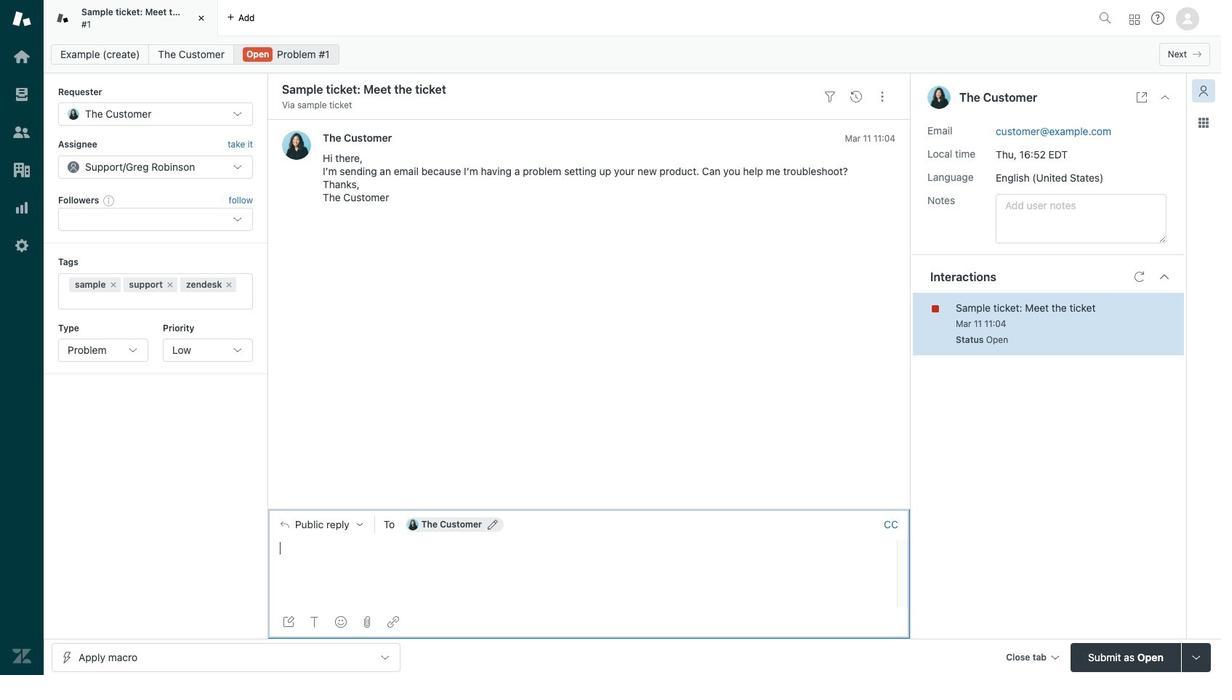 Task type: describe. For each thing, give the bounding box(es) containing it.
admin image
[[12, 236, 31, 255]]

apps image
[[1199, 117, 1210, 129]]

Add user notes text field
[[996, 194, 1167, 243]]

draft mode image
[[283, 617, 295, 628]]

Public reply composer text field
[[274, 541, 893, 571]]

add link (cmd k) image
[[388, 617, 399, 628]]

zendesk support image
[[12, 9, 31, 28]]

reporting image
[[12, 199, 31, 217]]

remove image
[[225, 280, 234, 289]]

zendesk image
[[12, 647, 31, 666]]

ticket actions image
[[877, 91, 889, 102]]

close image
[[194, 11, 209, 25]]

hide composer image
[[583, 504, 595, 515]]

1 horizontal spatial mar 11 11:04 text field
[[956, 318, 1007, 329]]

format text image
[[309, 617, 321, 628]]

customers image
[[12, 123, 31, 142]]



Task type: vqa. For each thing, say whether or not it's contained in the screenshot.
tab list on the left top of the page
no



Task type: locate. For each thing, give the bounding box(es) containing it.
1 horizontal spatial remove image
[[166, 280, 175, 289]]

insert emojis image
[[335, 617, 347, 628]]

views image
[[12, 85, 31, 104]]

customer context image
[[1199, 85, 1210, 97]]

remove image
[[109, 280, 118, 289], [166, 280, 175, 289]]

user image
[[928, 86, 951, 109]]

events image
[[851, 91, 863, 102]]

filter image
[[825, 91, 836, 102]]

get help image
[[1152, 12, 1165, 25]]

customer@example.com image
[[407, 520, 419, 531]]

secondary element
[[44, 40, 1222, 69]]

0 horizontal spatial mar 11 11:04 text field
[[845, 133, 896, 144]]

zendesk products image
[[1130, 14, 1140, 24]]

avatar image
[[282, 131, 311, 160]]

2 remove image from the left
[[166, 280, 175, 289]]

1 vertical spatial mar 11 11:04 text field
[[956, 318, 1007, 329]]

1 remove image from the left
[[109, 280, 118, 289]]

close image
[[1160, 92, 1172, 103]]

view more details image
[[1137, 92, 1148, 103]]

Mar 11 11:04 text field
[[845, 133, 896, 144], [956, 318, 1007, 329]]

info on adding followers image
[[104, 195, 115, 207]]

Subject field
[[279, 81, 815, 98]]

tab
[[44, 0, 218, 36]]

organizations image
[[12, 161, 31, 180]]

get started image
[[12, 47, 31, 66]]

main element
[[0, 0, 44, 676]]

edit user image
[[488, 520, 498, 530]]

0 vertical spatial mar 11 11:04 text field
[[845, 133, 896, 144]]

displays possible ticket submission types image
[[1191, 652, 1203, 664]]

0 horizontal spatial remove image
[[109, 280, 118, 289]]

tabs tab list
[[44, 0, 1094, 36]]

add attachment image
[[361, 617, 373, 628]]



